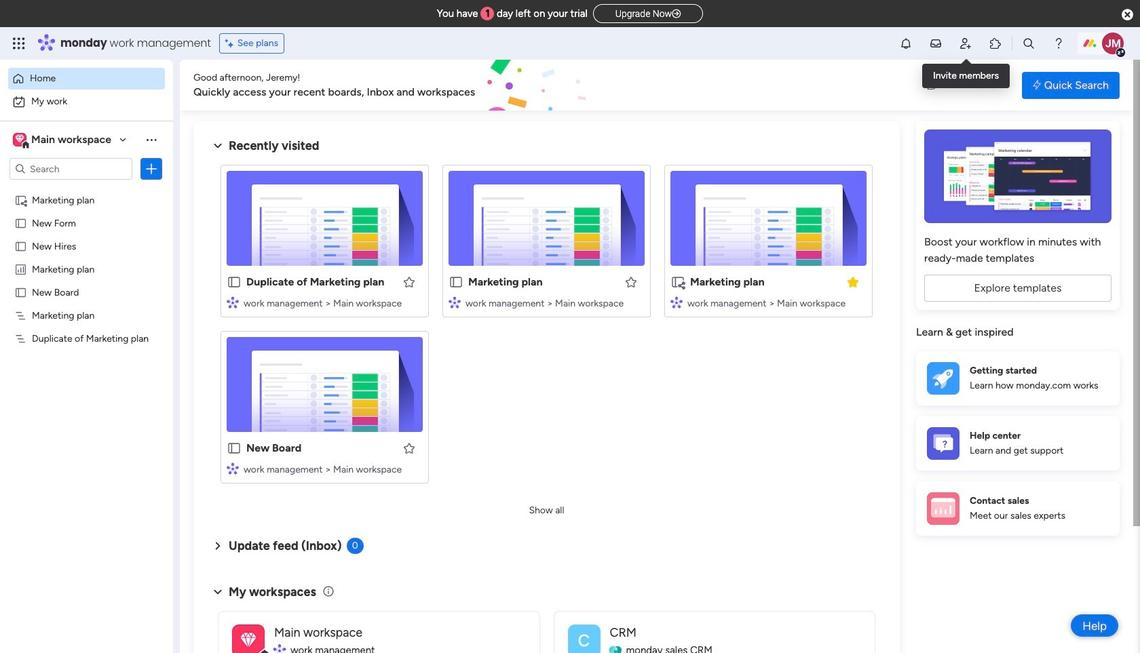 Task type: locate. For each thing, give the bounding box(es) containing it.
v2 user feedback image
[[928, 78, 938, 93]]

list box
[[0, 186, 173, 533]]

option
[[8, 68, 165, 90], [8, 91, 165, 113], [0, 188, 173, 190]]

0 horizontal spatial shareable board image
[[14, 194, 27, 206]]

0 vertical spatial add to favorites image
[[625, 275, 638, 289]]

1 horizontal spatial workspace image
[[232, 625, 265, 654]]

public board image
[[14, 217, 27, 230], [227, 275, 242, 290]]

0 horizontal spatial workspace image
[[13, 132, 26, 147]]

0 horizontal spatial public board image
[[14, 217, 27, 230]]

templates image image
[[929, 130, 1108, 223]]

0 vertical spatial shareable board image
[[14, 194, 27, 206]]

jeremy miller image
[[1103, 33, 1124, 54]]

workspace options image
[[145, 133, 158, 147]]

workspace image
[[13, 132, 26, 147], [241, 629, 256, 654]]

notifications image
[[900, 37, 913, 50]]

dapulse rightstroke image
[[672, 9, 681, 19]]

1 horizontal spatial workspace image
[[241, 629, 256, 654]]

open update feed (inbox) image
[[210, 538, 226, 555]]

workspace selection element
[[13, 132, 113, 149]]

2 vertical spatial option
[[0, 188, 173, 190]]

public dashboard image
[[14, 263, 27, 276]]

public board image
[[14, 240, 27, 253], [449, 275, 464, 290], [14, 286, 27, 299], [227, 441, 242, 456]]

add to favorites image
[[625, 275, 638, 289], [403, 442, 416, 455]]

Search in workspace field
[[29, 161, 113, 177]]

remove from favorites image
[[847, 275, 860, 289]]

0 horizontal spatial workspace image
[[15, 132, 24, 147]]

1 vertical spatial add to favorites image
[[403, 442, 416, 455]]

getting started element
[[917, 351, 1120, 406]]

0 vertical spatial option
[[8, 68, 165, 90]]

1 vertical spatial shareable board image
[[671, 275, 686, 290]]

monday marketplace image
[[989, 37, 1003, 50]]

shareable board image
[[14, 194, 27, 206], [671, 275, 686, 290]]

1 horizontal spatial public board image
[[227, 275, 242, 290]]

workspace image
[[15, 132, 24, 147], [232, 625, 265, 654], [568, 625, 601, 654]]

quick search results list box
[[210, 154, 884, 500]]



Task type: vqa. For each thing, say whether or not it's contained in the screenshot.
column
no



Task type: describe. For each thing, give the bounding box(es) containing it.
select product image
[[12, 37, 26, 50]]

update feed image
[[930, 37, 943, 50]]

contact sales element
[[917, 482, 1120, 536]]

component image
[[671, 296, 683, 309]]

dapulse close image
[[1122, 8, 1134, 22]]

search everything image
[[1023, 37, 1036, 50]]

help center element
[[917, 417, 1120, 471]]

0 element
[[347, 538, 364, 555]]

v2 bolt switch image
[[1034, 78, 1042, 93]]

options image
[[145, 162, 158, 176]]

1 vertical spatial workspace image
[[241, 629, 256, 654]]

add to favorites image
[[403, 275, 416, 289]]

1 horizontal spatial add to favorites image
[[625, 275, 638, 289]]

1 horizontal spatial shareable board image
[[671, 275, 686, 290]]

1 vertical spatial public board image
[[227, 275, 242, 290]]

close recently visited image
[[210, 138, 226, 154]]

invite members image
[[959, 37, 973, 50]]

close my workspaces image
[[210, 584, 226, 601]]

2 horizontal spatial workspace image
[[568, 625, 601, 654]]

0 vertical spatial workspace image
[[13, 132, 26, 147]]

1 vertical spatial option
[[8, 91, 165, 113]]

see plans image
[[225, 36, 237, 51]]

help image
[[1053, 37, 1066, 50]]

0 vertical spatial public board image
[[14, 217, 27, 230]]

0 horizontal spatial add to favorites image
[[403, 442, 416, 455]]



